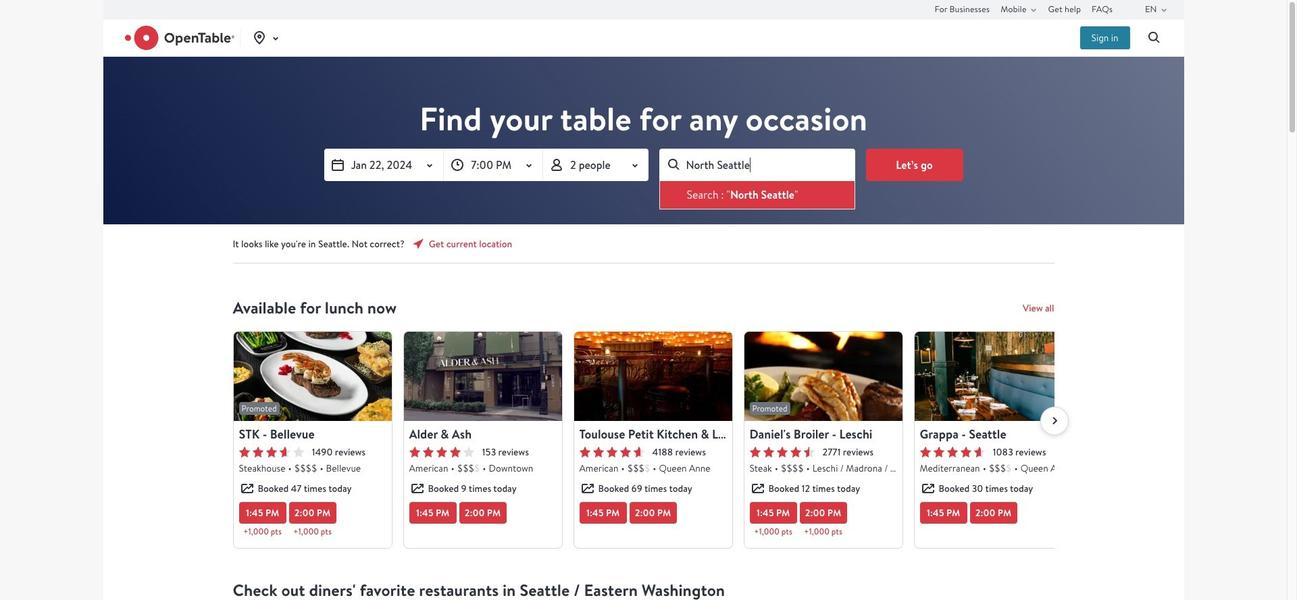 Task type: locate. For each thing, give the bounding box(es) containing it.
a photo of toulouse petit kitchen & lounge restaurant image
[[574, 332, 732, 421]]

0 horizontal spatial 4.7 stars image
[[579, 447, 644, 457]]

1 4.7 stars image from the left
[[579, 447, 644, 457]]

2 4.7 stars image from the left
[[920, 447, 985, 457]]

list item
[[660, 181, 854, 209]]

option
[[660, 181, 854, 209]]

4.7 stars image for a photo of grappa - seattle restaurant
[[920, 447, 985, 457]]

north seattle element
[[730, 187, 795, 202]]

4.7 stars image
[[579, 447, 644, 457], [920, 447, 985, 457]]

3.7 stars image
[[239, 447, 304, 457]]

1 horizontal spatial 4.7 stars image
[[920, 447, 985, 457]]

None field
[[659, 149, 855, 209]]



Task type: vqa. For each thing, say whether or not it's contained in the screenshot.
THE OPENTABLE LOGO
yes



Task type: describe. For each thing, give the bounding box(es) containing it.
4.4 stars image
[[750, 447, 815, 457]]

Please input a Location, Restaurant or Cuisine field
[[659, 149, 855, 181]]

opentable logo image
[[125, 26, 234, 50]]

a photo of daniel's broiler - leschi restaurant image
[[744, 332, 902, 421]]

a photo of grappa - seattle restaurant image
[[915, 332, 1073, 421]]

a photo of stk - bellevue restaurant image
[[233, 332, 392, 421]]

a photo of alder & ash restaurant image
[[404, 332, 562, 421]]

4.7 stars image for the a photo of toulouse petit kitchen & lounge restaurant at the bottom of page
[[579, 447, 644, 457]]

4.1 stars image
[[409, 447, 474, 457]]



